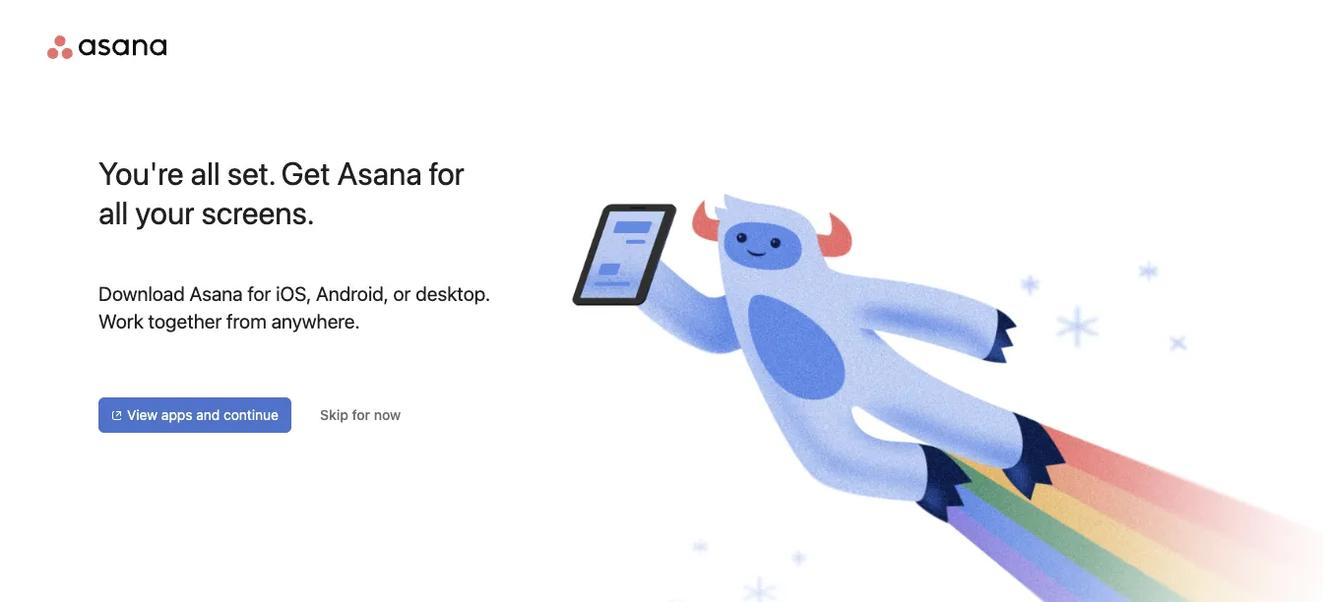 Task type: vqa. For each thing, say whether or not it's contained in the screenshot.
Get
yes



Task type: describe. For each thing, give the bounding box(es) containing it.
android,
[[316, 282, 389, 305]]

view
[[127, 407, 158, 423]]

asana inside you're all set. get asana for all your screens.
[[337, 155, 422, 192]]

1 horizontal spatial all
[[190, 155, 220, 192]]

and
[[196, 407, 220, 423]]

download asana for ios, android, or desktop. work together from anywhere.
[[98, 282, 490, 332]]

asana image
[[47, 35, 167, 59]]

anywhere.
[[271, 309, 360, 332]]

work
[[98, 309, 143, 332]]

or
[[393, 282, 411, 305]]

continue
[[224, 407, 279, 423]]

you're all set. get asana for all your screens.
[[98, 155, 465, 231]]

for inside download asana for ios, android, or desktop. work together from anywhere.
[[248, 282, 271, 305]]



Task type: locate. For each thing, give the bounding box(es) containing it.
set.
[[227, 155, 274, 192]]

for inside button
[[352, 407, 370, 423]]

apps
[[161, 407, 192, 423]]

0 horizontal spatial for
[[248, 282, 271, 305]]

you're
[[98, 155, 184, 192]]

all
[[190, 155, 220, 192], [98, 194, 128, 231]]

asana
[[337, 155, 422, 192], [190, 282, 243, 305]]

0 horizontal spatial asana
[[190, 282, 243, 305]]

2 horizontal spatial for
[[429, 155, 465, 192]]

skip
[[320, 407, 348, 423]]

your screens.
[[135, 194, 314, 231]]

now
[[374, 407, 401, 423]]

1 vertical spatial for
[[248, 282, 271, 305]]

from
[[227, 309, 267, 332]]

0 vertical spatial all
[[190, 155, 220, 192]]

2 vertical spatial for
[[352, 407, 370, 423]]

asana inside download asana for ios, android, or desktop. work together from anywhere.
[[190, 282, 243, 305]]

view apps and continue
[[127, 407, 279, 423]]

for inside you're all set. get asana for all your screens.
[[429, 155, 465, 192]]

celebration with yeti holding mobile device image
[[571, 177, 1323, 603]]

all down you're
[[98, 194, 128, 231]]

for
[[429, 155, 465, 192], [248, 282, 271, 305], [352, 407, 370, 423]]

asana up from
[[190, 282, 243, 305]]

1 vertical spatial all
[[98, 194, 128, 231]]

0 vertical spatial asana
[[337, 155, 422, 192]]

skip for now button
[[307, 398, 414, 433]]

skip for now
[[320, 407, 401, 423]]

view apps and continue link
[[98, 398, 291, 433]]

ios,
[[276, 282, 311, 305]]

get
[[281, 155, 330, 192]]

download
[[98, 282, 185, 305]]

0 horizontal spatial all
[[98, 194, 128, 231]]

1 vertical spatial asana
[[190, 282, 243, 305]]

1 horizontal spatial asana
[[337, 155, 422, 192]]

1 horizontal spatial for
[[352, 407, 370, 423]]

0 vertical spatial for
[[429, 155, 465, 192]]

desktop.
[[416, 282, 490, 305]]

asana right get
[[337, 155, 422, 192]]

together
[[148, 309, 222, 332]]

all up the your screens.
[[190, 155, 220, 192]]



